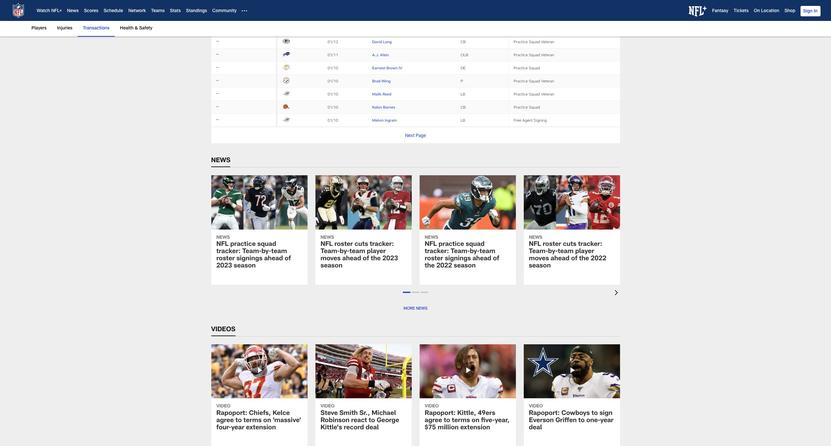 Task type: describe. For each thing, give the bounding box(es) containing it.
network link
[[128, 9, 146, 13]]

four-
[[216, 425, 231, 432]]

michael
[[372, 411, 396, 418]]

a.j. klein
[[372, 53, 389, 57]]

videos
[[211, 327, 235, 334]]

transactions
[[83, 26, 109, 31]]

cowboys
[[561, 411, 590, 418]]

-- for a.j. klein
[[216, 53, 219, 57]]

scores
[[84, 9, 98, 13]]

more
[[404, 307, 415, 311]]

agent
[[522, 118, 533, 123]]

brad wing
[[372, 79, 391, 83]]

go to  info page. image for 01/11
[[282, 50, 290, 58]]

million
[[438, 425, 459, 432]]

practice for david long
[[514, 39, 528, 44]]

rapoport: for year
[[216, 411, 247, 418]]

free agent signing
[[514, 118, 547, 123]]

cb for practice squad
[[461, 105, 466, 110]]

signing
[[534, 118, 547, 123]]

kalon barnes link
[[372, 105, 395, 110]]

tracker: for nfl practice squad tracker: team-by-team roster signings ahead of the 2022 season
[[425, 249, 449, 256]]

more news button
[[401, 305, 430, 314]]

brad
[[372, 79, 380, 83]]

kalon
[[372, 105, 382, 110]]

practice for a.j. klein
[[514, 53, 528, 57]]

0 horizontal spatial news
[[67, 9, 79, 13]]

practice for kalon barnes
[[514, 105, 528, 110]]

news for nfl practice squad tracker: team-by-team roster signings ahead of the 2022 season
[[425, 236, 438, 240]]

schedule link
[[104, 9, 123, 13]]

ingram
[[385, 118, 397, 123]]

smith
[[339, 411, 358, 418]]

2023 inside news nfl practice squad tracker: team-by-team roster signings ahead of 2023 season
[[216, 263, 232, 270]]

-- for david long
[[216, 40, 219, 44]]

team- for nfl practice squad tracker: team-by-team roster signings ahead of the 2022 season
[[451, 249, 470, 256]]

news for nfl practice squad tracker: team-by-team roster signings ahead of 2023 season
[[216, 236, 230, 240]]

ahead for nfl practice squad tracker: team-by-team roster signings ahead of the 2022 season
[[473, 256, 491, 263]]

by- for nfl practice squad tracker: team-by-team roster signings ahead of the 2022 season
[[470, 249, 480, 256]]

lb for free agent signing
[[461, 118, 465, 123]]

1 -- from the top
[[216, 14, 219, 17]]

squad for a.j. klein
[[529, 53, 540, 57]]

team for nfl practice squad tracker: team-by-team roster signings ahead of 2023 season
[[271, 249, 287, 256]]

klein
[[380, 53, 389, 57]]

cb for practice squad veteran
[[461, 39, 466, 44]]

news link
[[67, 9, 79, 13]]

nfl for nfl practice squad tracker: team-by-team roster signings ahead of 2023 season
[[216, 242, 229, 248]]

video rapoport: chiefs, kelce agree to terms on 'massive' four-year extension
[[216, 405, 301, 432]]

brown
[[386, 66, 398, 70]]

extension inside video rapoport: kittle, 49ers agree to terms on five-year, $75 million extension
[[460, 425, 490, 432]]

squad for brad wing
[[529, 79, 540, 83]]

olb
[[461, 53, 468, 57]]

free
[[514, 118, 521, 123]]

location
[[761, 9, 779, 13]]

team- for nfl practice squad tracker: team-by-team roster signings ahead of 2023 season
[[242, 249, 261, 256]]

tickets link
[[734, 9, 749, 13]]

signings for 2022
[[445, 256, 471, 263]]

ahead for nfl roster cuts tracker: team-by-team player moves ahead of the 2023 season
[[342, 256, 361, 263]]

practice for earnest brown iv
[[514, 66, 528, 70]]

2022 for player
[[591, 256, 606, 263]]

standings
[[186, 9, 207, 13]]

one-
[[586, 418, 600, 425]]

terms for kittle,
[[452, 418, 470, 425]]

nfl for nfl roster cuts tracker: team-by-team player moves ahead of the 2023 season
[[321, 242, 333, 248]]

news nfl roster cuts tracker: team-by-team player moves ahead of the 2023 season
[[321, 236, 398, 270]]

sign
[[600, 411, 613, 418]]

news inside button
[[416, 307, 427, 311]]

earnest brown iv link
[[372, 66, 402, 70]]

to inside the 'video steve smith sr., michael robinson react to george kittle's record deal'
[[369, 418, 375, 425]]

melvin ingram link
[[372, 118, 397, 123]]

ahead for nfl roster cuts tracker: team-by-team player moves ahead of the 2022 season
[[551, 256, 570, 263]]

news
[[211, 158, 230, 165]]

long
[[383, 39, 392, 44]]

melvin
[[372, 118, 384, 123]]

shop link
[[785, 9, 795, 13]]

news nfl practice squad tracker: team-by-team roster signings ahead of 2023 season
[[216, 236, 291, 270]]

record
[[344, 425, 364, 432]]

barnes
[[383, 105, 395, 110]]

earnest brown iv
[[372, 66, 402, 70]]

george
[[377, 418, 399, 425]]

fantasy
[[712, 9, 728, 13]]

practice for malik reed
[[514, 92, 528, 96]]

malik reed
[[372, 92, 391, 96]]

injuries link
[[54, 21, 75, 36]]

-- for brad wing
[[216, 79, 219, 83]]

rapoport: for $75
[[425, 411, 456, 418]]

moves for nfl roster cuts tracker: team-by-team player moves ahead of the 2022 season
[[529, 256, 549, 263]]

rapoport: for deal
[[529, 411, 560, 418]]

01/10 for kalon barnes
[[328, 105, 338, 110]]

squad for malik reed
[[529, 92, 540, 96]]

a.j.
[[372, 53, 379, 57]]

team- for nfl roster cuts tracker: team-by-team player moves ahead of the 2023 season
[[321, 249, 340, 256]]

nfl+ image
[[689, 6, 707, 17]]

five-
[[481, 418, 495, 425]]

sign in
[[803, 9, 818, 14]]

news for nfl roster cuts tracker: team-by-team player moves ahead of the 2022 season
[[529, 236, 542, 240]]

next
[[405, 133, 415, 138]]

01/10 for earnest brown iv
[[328, 66, 338, 70]]

01/10 for melvin ingram
[[328, 118, 338, 123]]

the for nfl practice squad tracker: team-by-team roster signings ahead of the 2022 season
[[425, 263, 435, 270]]

kittle,
[[457, 411, 476, 418]]

'massive'
[[273, 418, 301, 425]]

malik
[[372, 92, 382, 96]]

teams
[[151, 9, 165, 13]]

standings link
[[186, 9, 207, 13]]

banner containing watch nfl+
[[0, 0, 831, 37]]

on for chiefs,
[[263, 418, 271, 425]]

cuts for 2022
[[563, 242, 576, 248]]

-- for kalon barnes
[[216, 105, 219, 109]]

agree for $75
[[425, 418, 442, 425]]

robinson
[[321, 418, 349, 425]]

next page
[[405, 133, 426, 138]]

of for nfl practice squad tracker: team-by-team roster signings ahead of the 2022 season
[[493, 256, 499, 263]]

team- for nfl roster cuts tracker: team-by-team player moves ahead of the 2022 season
[[529, 249, 548, 256]]

player for 2023
[[367, 249, 386, 256]]

tracker: for nfl roster cuts tracker: team-by-team player moves ahead of the 2023 season
[[370, 242, 394, 248]]

player for 2022
[[575, 249, 594, 256]]

malik reed link
[[372, 92, 391, 96]]

squad for david long
[[529, 39, 540, 44]]

stats link
[[170, 9, 181, 13]]

squad for nfl practice squad tracker: team-by-team roster signings ahead of 2023 season
[[257, 242, 276, 248]]

on
[[754, 9, 760, 13]]

year,
[[495, 418, 510, 425]]

kittle's
[[321, 425, 342, 432]]

signings for season
[[236, 256, 262, 263]]

01/12
[[328, 39, 338, 44]]

of for nfl roster cuts tracker: team-by-team player moves ahead of the 2023 season
[[363, 256, 369, 263]]

practice for brad wing
[[514, 79, 528, 83]]

griffen
[[555, 418, 577, 425]]

chiefs,
[[249, 411, 271, 418]]

team for nfl roster cuts tracker: team-by-team player moves ahead of the 2023 season
[[349, 249, 365, 256]]

season inside news nfl practice squad tracker: team-by-team roster signings ahead of 2023 season
[[234, 263, 256, 270]]

practice squad veteran for cb
[[514, 39, 554, 44]]

news nfl roster cuts tracker: team-by-team player moves ahead of the 2022 season
[[529, 236, 606, 270]]

go to  info page. image for melvin ingram
[[282, 116, 290, 124]]

tickets
[[734, 9, 749, 13]]



Task type: vqa. For each thing, say whether or not it's contained in the screenshot.


Task type: locate. For each thing, give the bounding box(es) containing it.
deal inside the video rapoport: cowboys to sign everson griffen to one-year deal
[[529, 425, 542, 432]]

0 horizontal spatial moves
[[321, 256, 341, 263]]

3 -- from the top
[[216, 53, 219, 57]]

3 team- from the left
[[451, 249, 470, 256]]

to inside video rapoport: kittle, 49ers agree to terms on five-year, $75 million extension
[[444, 418, 450, 425]]

to
[[592, 411, 598, 418], [235, 418, 242, 425], [369, 418, 375, 425], [444, 418, 450, 425], [578, 418, 585, 425]]

season inside news nfl practice squad tracker: team-by-team roster signings ahead of the 2022 season
[[454, 263, 476, 270]]

video inside video rapoport: kittle, 49ers agree to terms on five-year, $75 million extension
[[425, 405, 439, 410]]

1 deal from the left
[[366, 425, 379, 432]]

6 squad from the top
[[529, 105, 540, 110]]

practice squad for cb
[[514, 105, 540, 110]]

0 vertical spatial news
[[67, 9, 79, 13]]

veteran for lb
[[541, 92, 554, 96]]

team inside news nfl roster cuts tracker: team-by-team player moves ahead of the 2023 season
[[349, 249, 365, 256]]

team inside news nfl practice squad tracker: team-by-team roster signings ahead of 2023 season
[[271, 249, 287, 256]]

1 horizontal spatial year
[[600, 418, 614, 425]]

2022 inside news nfl practice squad tracker: team-by-team roster signings ahead of the 2022 season
[[436, 263, 452, 270]]

-- for melvin ingram
[[216, 118, 219, 122]]

4 -- from the top
[[216, 66, 219, 70]]

1 lb from the top
[[461, 92, 465, 96]]

team- inside news nfl roster cuts tracker: team-by-team player moves ahead of the 2023 season
[[321, 249, 340, 256]]

by- inside news nfl practice squad tracker: team-by-team roster signings ahead of 2023 season
[[261, 249, 271, 256]]

3 of from the left
[[493, 256, 499, 263]]

0 horizontal spatial on
[[263, 418, 271, 425]]

nfl for nfl roster cuts tracker: team-by-team player moves ahead of the 2022 season
[[529, 242, 541, 248]]

year inside the video rapoport: cowboys to sign everson griffen to one-year deal
[[600, 418, 614, 425]]

player inside news nfl roster cuts tracker: team-by-team player moves ahead of the 2022 season
[[575, 249, 594, 256]]

1 horizontal spatial terms
[[452, 418, 470, 425]]

1 horizontal spatial agree
[[425, 418, 442, 425]]

signings inside news nfl practice squad tracker: team-by-team roster signings ahead of the 2022 season
[[445, 256, 471, 263]]

reed
[[383, 92, 391, 96]]

video up 'four-'
[[216, 405, 230, 410]]

of inside news nfl practice squad tracker: team-by-team roster signings ahead of the 2022 season
[[493, 256, 499, 263]]

3 news from the left
[[425, 236, 438, 240]]

2 practice from the left
[[439, 242, 464, 248]]

1 team from the left
[[271, 249, 287, 256]]

news inside news nfl practice squad tracker: team-by-team roster signings ahead of 2023 season
[[216, 236, 230, 240]]

in
[[814, 9, 818, 14]]

2 moves from the left
[[529, 256, 549, 263]]

0 horizontal spatial signings
[[236, 256, 262, 263]]

2 practice from the top
[[514, 53, 528, 57]]

video for rapoport: kittle, 49ers agree to terms on five-year, $75 million extension
[[425, 405, 439, 410]]

0 horizontal spatial 2022
[[436, 263, 452, 270]]

1 by- from the left
[[261, 249, 271, 256]]

deal
[[366, 425, 379, 432], [529, 425, 542, 432]]

4 season from the left
[[529, 263, 551, 270]]

$75
[[425, 425, 436, 432]]

cb up olb
[[461, 39, 466, 44]]

0 horizontal spatial squad
[[257, 242, 276, 248]]

kelce
[[273, 411, 290, 418]]

1 vertical spatial cb
[[461, 105, 466, 110]]

1 nfl from the left
[[216, 242, 229, 248]]

1 horizontal spatial 2023
[[382, 256, 398, 263]]

to inside 'video rapoport: chiefs, kelce agree to terms on 'massive' four-year extension'
[[235, 418, 242, 425]]

6 practice from the top
[[514, 105, 528, 110]]

iv
[[399, 66, 402, 70]]

sr.,
[[359, 411, 370, 418]]

cb down p
[[461, 105, 466, 110]]

1 team- from the left
[[242, 249, 261, 256]]

1 video from the left
[[216, 405, 230, 410]]

news right more
[[416, 307, 427, 311]]

year inside 'video rapoport: chiefs, kelce agree to terms on 'massive' four-year extension'
[[231, 425, 244, 432]]

fantasy link
[[712, 9, 728, 13]]

practice squad
[[514, 66, 540, 70], [514, 105, 540, 110]]

the for nfl roster cuts tracker: team-by-team player moves ahead of the 2022 season
[[579, 256, 589, 263]]

a.j. klein link
[[372, 53, 389, 57]]

49ers
[[478, 411, 495, 418]]

by- inside news nfl roster cuts tracker: team-by-team player moves ahead of the 2022 season
[[548, 249, 558, 256]]

by- for nfl practice squad tracker: team-by-team roster signings ahead of 2023 season
[[261, 249, 271, 256]]

2 veteran from the top
[[541, 53, 554, 57]]

go to  info page. image
[[282, 37, 290, 45], [282, 50, 290, 58], [282, 90, 290, 98]]

2 squad from the left
[[466, 242, 485, 248]]

moves inside news nfl roster cuts tracker: team-by-team player moves ahead of the 2023 season
[[321, 256, 341, 263]]

0 horizontal spatial deal
[[366, 425, 379, 432]]

1 horizontal spatial news
[[416, 307, 427, 311]]

practice inside news nfl practice squad tracker: team-by-team roster signings ahead of the 2022 season
[[439, 242, 464, 248]]

terms inside video rapoport: kittle, 49ers agree to terms on five-year, $75 million extension
[[452, 418, 470, 425]]

melvin ingram
[[372, 118, 397, 123]]

news
[[67, 9, 79, 13], [416, 307, 427, 311]]

2 player from the left
[[575, 249, 594, 256]]

0 vertical spatial year
[[600, 418, 614, 425]]

roster inside news nfl roster cuts tracker: team-by-team player moves ahead of the 2023 season
[[334, 242, 353, 248]]

nfl inside news nfl roster cuts tracker: team-by-team player moves ahead of the 2023 season
[[321, 242, 333, 248]]

4 news from the left
[[529, 236, 542, 240]]

nfl inside news nfl practice squad tracker: team-by-team roster signings ahead of 2023 season
[[216, 242, 229, 248]]

player inside news nfl roster cuts tracker: team-by-team player moves ahead of the 2023 season
[[367, 249, 386, 256]]

3 go to  info page. image from the top
[[282, 103, 290, 111]]

moves for nfl roster cuts tracker: team-by-team player moves ahead of the 2023 season
[[321, 256, 341, 263]]

2 horizontal spatial the
[[579, 256, 589, 263]]

players
[[31, 26, 47, 31]]

2022 for roster
[[436, 263, 452, 270]]

1 agree from the left
[[216, 418, 234, 425]]

01/10 for brad wing
[[328, 79, 338, 83]]

2 practice squad veteran from the top
[[514, 53, 554, 57]]

on down chiefs, at the left bottom
[[263, 418, 271, 425]]

team for nfl roster cuts tracker: team-by-team player moves ahead of the 2022 season
[[558, 249, 574, 256]]

earnest
[[372, 66, 385, 70]]

react
[[351, 418, 367, 425]]

go to  info page. image for kalon barnes
[[282, 103, 290, 111]]

veteran for olb
[[541, 53, 554, 57]]

lb for practice squad veteran
[[461, 92, 465, 96]]

david long
[[372, 39, 392, 44]]

down image
[[615, 291, 620, 296]]

of inside news nfl roster cuts tracker: team-by-team player moves ahead of the 2022 season
[[571, 256, 577, 263]]

0 horizontal spatial agree
[[216, 418, 234, 425]]

nfl
[[216, 242, 229, 248], [321, 242, 333, 248], [425, 242, 437, 248], [529, 242, 541, 248]]

3 by- from the left
[[470, 249, 480, 256]]

terms down chiefs, at the left bottom
[[243, 418, 262, 425]]

2 news from the left
[[321, 236, 334, 240]]

team- inside news nfl practice squad tracker: team-by-team roster signings ahead of 2023 season
[[242, 249, 261, 256]]

the for nfl roster cuts tracker: team-by-team player moves ahead of the 2023 season
[[371, 256, 381, 263]]

go to  info page. image for 01/12
[[282, 37, 290, 45]]

cuts inside news nfl roster cuts tracker: team-by-team player moves ahead of the 2023 season
[[355, 242, 368, 248]]

3 rapoport: from the left
[[529, 411, 560, 418]]

1 vertical spatial year
[[231, 425, 244, 432]]

3 go to  info page. image from the top
[[282, 90, 290, 98]]

on for kittle,
[[472, 418, 479, 425]]

0 horizontal spatial the
[[371, 256, 381, 263]]

0 horizontal spatial rapoport:
[[216, 411, 247, 418]]

injuries
[[57, 26, 72, 31]]

season for nfl roster cuts tracker: team-by-team player moves ahead of the 2022 season
[[529, 263, 551, 270]]

team- inside news nfl practice squad tracker: team-by-team roster signings ahead of the 2022 season
[[451, 249, 470, 256]]

team for nfl practice squad tracker: team-by-team roster signings ahead of the 2022 season
[[480, 249, 495, 256]]

1 squad from the top
[[529, 39, 540, 44]]

signings
[[236, 256, 262, 263], [445, 256, 471, 263]]

4 01/10 from the top
[[328, 105, 338, 110]]

terms inside 'video rapoport: chiefs, kelce agree to terms on 'massive' four-year extension'
[[243, 418, 262, 425]]

player
[[367, 249, 386, 256], [575, 249, 594, 256]]

8 -- from the top
[[216, 118, 219, 122]]

squad for kalon barnes
[[529, 105, 540, 110]]

schedule
[[104, 9, 123, 13]]

carousel with 12 items region
[[211, 176, 831, 304]]

squad inside news nfl practice squad tracker: team-by-team roster signings ahead of 2023 season
[[257, 242, 276, 248]]

video up $75
[[425, 405, 439, 410]]

1 horizontal spatial squad
[[466, 242, 485, 248]]

2 lb from the top
[[461, 118, 465, 123]]

rapoport:
[[216, 411, 247, 418], [425, 411, 456, 418], [529, 411, 560, 418]]

banner
[[0, 0, 831, 37]]

1 extension from the left
[[246, 425, 276, 432]]

video rapoport: kittle, 49ers agree to terms on five-year, $75 million extension
[[425, 405, 510, 432]]

teams link
[[151, 9, 165, 13]]

squad
[[529, 39, 540, 44], [529, 53, 540, 57], [529, 66, 540, 70], [529, 79, 540, 83], [529, 92, 540, 96], [529, 105, 540, 110]]

agree inside 'video rapoport: chiefs, kelce agree to terms on 'massive' four-year extension'
[[216, 418, 234, 425]]

4 team from the left
[[558, 249, 574, 256]]

tracker: inside news nfl practice squad tracker: team-by-team roster signings ahead of 2023 season
[[216, 249, 241, 256]]

2 -- from the top
[[216, 40, 219, 44]]

watch nfl+ link
[[37, 9, 62, 13]]

1 of from the left
[[285, 256, 291, 263]]

sign in button
[[801, 6, 821, 16]]

0 vertical spatial practice squad
[[514, 66, 540, 70]]

3 season from the left
[[454, 263, 476, 270]]

-
[[216, 14, 218, 17], [218, 14, 219, 17], [216, 40, 218, 44], [218, 40, 219, 44], [216, 53, 218, 57], [218, 53, 219, 57], [216, 66, 218, 70], [218, 66, 219, 70], [216, 79, 218, 83], [218, 79, 219, 83], [216, 92, 218, 96], [218, 92, 219, 96], [216, 105, 218, 109], [218, 105, 219, 109], [216, 118, 218, 122], [218, 118, 219, 122]]

1 vertical spatial go to  info page. image
[[282, 50, 290, 58]]

extension down chiefs, at the left bottom
[[246, 425, 276, 432]]

moves
[[321, 256, 341, 263], [529, 256, 549, 263]]

david long link
[[372, 39, 392, 44]]

signings inside news nfl practice squad tracker: team-by-team roster signings ahead of 2023 season
[[236, 256, 262, 263]]

1 horizontal spatial rapoport:
[[425, 411, 456, 418]]

video for rapoport: chiefs, kelce agree to terms on 'massive' four-year extension
[[216, 405, 230, 410]]

2 season from the left
[[321, 263, 342, 270]]

community link
[[212, 9, 237, 13]]

the inside news nfl roster cuts tracker: team-by-team player moves ahead of the 2023 season
[[371, 256, 381, 263]]

1 horizontal spatial 2022
[[591, 256, 606, 263]]

news inside news nfl practice squad tracker: team-by-team roster signings ahead of the 2022 season
[[425, 236, 438, 240]]

1 practice squad from the top
[[514, 66, 540, 70]]

veteran for p
[[541, 79, 554, 83]]

go to  info page. image
[[282, 64, 290, 71], [282, 77, 290, 84], [282, 103, 290, 111], [282, 116, 290, 124]]

1 horizontal spatial cuts
[[563, 242, 576, 248]]

1 moves from the left
[[321, 256, 341, 263]]

rapoport: inside the video rapoport: cowboys to sign everson griffen to one-year deal
[[529, 411, 560, 418]]

4 practice squad veteran from the top
[[514, 92, 554, 96]]

tracker: inside news nfl roster cuts tracker: team-by-team player moves ahead of the 2023 season
[[370, 242, 394, 248]]

nfl+
[[51, 9, 62, 13]]

cb
[[461, 39, 466, 44], [461, 105, 466, 110]]

news inside news nfl roster cuts tracker: team-by-team player moves ahead of the 2023 season
[[321, 236, 334, 240]]

rapoport: up million
[[425, 411, 456, 418]]

tracker: for nfl roster cuts tracker: team-by-team player moves ahead of the 2022 season
[[578, 242, 602, 248]]

the inside news nfl roster cuts tracker: team-by-team player moves ahead of the 2022 season
[[579, 256, 589, 263]]

deal inside the 'video steve smith sr., michael robinson react to george kittle's record deal'
[[366, 425, 379, 432]]

5 squad from the top
[[529, 92, 540, 96]]

community
[[212, 9, 237, 13]]

team-
[[242, 249, 261, 256], [321, 249, 340, 256], [451, 249, 470, 256], [529, 249, 548, 256]]

-- for malik reed
[[216, 92, 219, 96]]

on location link
[[754, 9, 779, 13]]

0 horizontal spatial year
[[231, 425, 244, 432]]

1 horizontal spatial signings
[[445, 256, 471, 263]]

0 horizontal spatial 2023
[[216, 263, 232, 270]]

video inside the 'video steve smith sr., michael robinson react to george kittle's record deal'
[[321, 405, 335, 410]]

of inside news nfl practice squad tracker: team-by-team roster signings ahead of 2023 season
[[285, 256, 291, 263]]

on
[[263, 418, 271, 425], [472, 418, 479, 425]]

01/10 for malik reed
[[328, 92, 338, 96]]

3 nfl from the left
[[425, 242, 437, 248]]

sign
[[803, 9, 813, 14]]

agree inside video rapoport: kittle, 49ers agree to terms on five-year, $75 million extension
[[425, 418, 442, 425]]

1 vertical spatial news
[[416, 307, 427, 311]]

video rapoport: cowboys to sign everson griffen to one-year deal
[[529, 405, 614, 432]]

video inside the video rapoport: cowboys to sign everson griffen to one-year deal
[[529, 405, 543, 410]]

next page link
[[400, 130, 431, 141]]

ahead inside news nfl roster cuts tracker: team-by-team player moves ahead of the 2022 season
[[551, 256, 570, 263]]

1 news from the left
[[216, 236, 230, 240]]

nfl shield image
[[10, 3, 26, 18]]

agree for year
[[216, 418, 234, 425]]

3 practice from the top
[[514, 66, 528, 70]]

0 vertical spatial 2023
[[382, 256, 398, 263]]

cuts for 2023
[[355, 242, 368, 248]]

of inside news nfl roster cuts tracker: team-by-team player moves ahead of the 2023 season
[[363, 256, 369, 263]]

team- inside news nfl roster cuts tracker: team-by-team player moves ahead of the 2022 season
[[529, 249, 548, 256]]

2 horizontal spatial rapoport:
[[529, 411, 560, 418]]

stats
[[170, 9, 181, 13]]

tracker: inside news nfl roster cuts tracker: team-by-team player moves ahead of the 2022 season
[[578, 242, 602, 248]]

cuts
[[355, 242, 368, 248], [563, 242, 576, 248]]

team inside news nfl practice squad tracker: team-by-team roster signings ahead of the 2022 season
[[480, 249, 495, 256]]

squad for nfl practice squad tracker: team-by-team roster signings ahead of the 2022 season
[[466, 242, 485, 248]]

2 by- from the left
[[340, 249, 349, 256]]

david
[[372, 39, 382, 44]]

go to  info page. image for 01/10
[[282, 90, 290, 98]]

&
[[135, 26, 138, 31]]

4 by- from the left
[[548, 249, 558, 256]]

terms down kittle,
[[452, 418, 470, 425]]

scores link
[[84, 9, 98, 13]]

rapoport: up 'four-'
[[216, 411, 247, 418]]

safety
[[139, 26, 152, 31]]

de
[[461, 66, 466, 70]]

2 rapoport: from the left
[[425, 411, 456, 418]]

rapoport: up the everson
[[529, 411, 560, 418]]

veteran
[[541, 39, 554, 44], [541, 53, 554, 57], [541, 79, 554, 83], [541, 92, 554, 96]]

3 veteran from the top
[[541, 79, 554, 83]]

2 cb from the top
[[461, 105, 466, 110]]

0 horizontal spatial extension
[[246, 425, 276, 432]]

agree up $75
[[425, 418, 442, 425]]

1 vertical spatial lb
[[461, 118, 465, 123]]

4 go to  info page. image from the top
[[282, 116, 290, 124]]

1 vertical spatial 2023
[[216, 263, 232, 270]]

0 vertical spatial cb
[[461, 39, 466, 44]]

2 go to  info page. image from the top
[[282, 50, 290, 58]]

on down kittle,
[[472, 418, 479, 425]]

4 of from the left
[[571, 256, 577, 263]]

deal down the everson
[[529, 425, 542, 432]]

nfl inside news nfl practice squad tracker: team-by-team roster signings ahead of the 2022 season
[[425, 242, 437, 248]]

tracker: inside news nfl practice squad tracker: team-by-team roster signings ahead of the 2022 season
[[425, 249, 449, 256]]

4 practice from the top
[[514, 79, 528, 83]]

3 squad from the top
[[529, 66, 540, 70]]

2 video from the left
[[321, 405, 335, 410]]

extension inside 'video rapoport: chiefs, kelce agree to terms on 'massive' four-year extension'
[[246, 425, 276, 432]]

2023
[[382, 256, 398, 263], [216, 263, 232, 270]]

news right 'nfl+'
[[67, 9, 79, 13]]

1 cb from the top
[[461, 39, 466, 44]]

practice for season
[[230, 242, 256, 248]]

squad for earnest brown iv
[[529, 66, 540, 70]]

1 horizontal spatial on
[[472, 418, 479, 425]]

5 01/10 from the top
[[328, 118, 338, 123]]

1 go to  info page. image from the top
[[282, 37, 290, 45]]

practice inside news nfl practice squad tracker: team-by-team roster signings ahead of 2023 season
[[230, 242, 256, 248]]

cuts inside news nfl roster cuts tracker: team-by-team player moves ahead of the 2022 season
[[563, 242, 576, 248]]

more news
[[404, 307, 427, 311]]

watch nfl+
[[37, 9, 62, 13]]

video up steve
[[321, 405, 335, 410]]

terms for chiefs,
[[243, 418, 262, 425]]

2 signings from the left
[[445, 256, 471, 263]]

deal down react
[[366, 425, 379, 432]]

news for nfl roster cuts tracker: team-by-team player moves ahead of the 2023 season
[[321, 236, 334, 240]]

4 video from the left
[[529, 405, 543, 410]]

lb
[[461, 92, 465, 96], [461, 118, 465, 123]]

season inside news nfl roster cuts tracker: team-by-team player moves ahead of the 2023 season
[[321, 263, 342, 270]]

by- inside news nfl practice squad tracker: team-by-team roster signings ahead of the 2022 season
[[470, 249, 480, 256]]

the inside news nfl practice squad tracker: team-by-team roster signings ahead of the 2022 season
[[425, 263, 435, 270]]

news inside news nfl roster cuts tracker: team-by-team player moves ahead of the 2022 season
[[529, 236, 542, 240]]

0 vertical spatial lb
[[461, 92, 465, 96]]

1 on from the left
[[263, 418, 271, 425]]

0 horizontal spatial player
[[367, 249, 386, 256]]

roster inside news nfl practice squad tracker: team-by-team roster signings ahead of 2023 season
[[216, 256, 235, 263]]

kalon barnes
[[372, 105, 395, 110]]

on inside video rapoport: kittle, 49ers agree to terms on five-year, $75 million extension
[[472, 418, 479, 425]]

2 team- from the left
[[321, 249, 340, 256]]

dots image
[[242, 8, 247, 13]]

health
[[120, 26, 134, 31]]

1 vertical spatial 2022
[[436, 263, 452, 270]]

extension down five-
[[460, 425, 490, 432]]

3 practice squad veteran from the top
[[514, 79, 554, 83]]

season for nfl roster cuts tracker: team-by-team player moves ahead of the 2023 season
[[321, 263, 342, 270]]

2 deal from the left
[[529, 425, 542, 432]]

video for steve smith sr., michael robinson react to george kittle's record deal
[[321, 405, 335, 410]]

-- for earnest brown iv
[[216, 66, 219, 70]]

1 go to  info page. image from the top
[[282, 64, 290, 71]]

by- for nfl roster cuts tracker: team-by-team player moves ahead of the 2023 season
[[340, 249, 349, 256]]

agree up 'four-'
[[216, 418, 234, 425]]

2022 inside news nfl roster cuts tracker: team-by-team player moves ahead of the 2022 season
[[591, 256, 606, 263]]

moves inside news nfl roster cuts tracker: team-by-team player moves ahead of the 2022 season
[[529, 256, 549, 263]]

video inside 'video rapoport: chiefs, kelce agree to terms on 'massive' four-year extension'
[[216, 405, 230, 410]]

0 vertical spatial 2022
[[591, 256, 606, 263]]

2 extension from the left
[[460, 425, 490, 432]]

practice for 2022
[[439, 242, 464, 248]]

team
[[271, 249, 287, 256], [349, 249, 365, 256], [480, 249, 495, 256], [558, 249, 574, 256]]

2 team from the left
[[349, 249, 365, 256]]

veteran for cb
[[541, 39, 554, 44]]

1 veteran from the top
[[541, 39, 554, 44]]

2 nfl from the left
[[321, 242, 333, 248]]

2 practice squad from the top
[[514, 105, 540, 110]]

on location
[[754, 9, 779, 13]]

5 practice from the top
[[514, 92, 528, 96]]

roster inside news nfl roster cuts tracker: team-by-team player moves ahead of the 2022 season
[[543, 242, 561, 248]]

roster inside news nfl practice squad tracker: team-by-team roster signings ahead of the 2022 season
[[425, 256, 443, 263]]

1 season from the left
[[234, 263, 256, 270]]

5 -- from the top
[[216, 79, 219, 83]]

season for nfl practice squad tracker: team-by-team roster signings ahead of the 2022 season
[[454, 263, 476, 270]]

ahead inside news nfl practice squad tracker: team-by-team roster signings ahead of the 2022 season
[[473, 256, 491, 263]]

1 horizontal spatial practice
[[439, 242, 464, 248]]

2 terms from the left
[[452, 418, 470, 425]]

nfl for nfl practice squad tracker: team-by-team roster signings ahead of the 2022 season
[[425, 242, 437, 248]]

video up the everson
[[529, 405, 543, 410]]

by- inside news nfl roster cuts tracker: team-by-team player moves ahead of the 2023 season
[[340, 249, 349, 256]]

ahead for nfl practice squad tracker: team-by-team roster signings ahead of 2023 season
[[264, 256, 283, 263]]

on inside 'video rapoport: chiefs, kelce agree to terms on 'massive' four-year extension'
[[263, 418, 271, 425]]

1 player from the left
[[367, 249, 386, 256]]

practice squad veteran
[[514, 39, 554, 44], [514, 53, 554, 57], [514, 79, 554, 83], [514, 92, 554, 96]]

season inside news nfl roster cuts tracker: team-by-team player moves ahead of the 2022 season
[[529, 263, 551, 270]]

1 01/10 from the top
[[328, 66, 338, 70]]

0 vertical spatial go to  info page. image
[[282, 37, 290, 45]]

4 veteran from the top
[[541, 92, 554, 96]]

wing
[[381, 79, 391, 83]]

3 video from the left
[[425, 405, 439, 410]]

news
[[216, 236, 230, 240], [321, 236, 334, 240], [425, 236, 438, 240], [529, 236, 542, 240]]

squad inside news nfl practice squad tracker: team-by-team roster signings ahead of the 2022 season
[[466, 242, 485, 248]]

4 ahead from the left
[[551, 256, 570, 263]]

2 cuts from the left
[[563, 242, 576, 248]]

team inside news nfl roster cuts tracker: team-by-team player moves ahead of the 2022 season
[[558, 249, 574, 256]]

rapoport: inside video rapoport: kittle, 49ers agree to terms on five-year, $75 million extension
[[425, 411, 456, 418]]

7 -- from the top
[[216, 105, 219, 109]]

2 ahead from the left
[[342, 256, 361, 263]]

ahead inside news nfl roster cuts tracker: team-by-team player moves ahead of the 2023 season
[[342, 256, 361, 263]]

0 horizontal spatial cuts
[[355, 242, 368, 248]]

rapoport: inside 'video rapoport: chiefs, kelce agree to terms on 'massive' four-year extension'
[[216, 411, 247, 418]]

1 practice from the top
[[514, 39, 528, 44]]

practice squad veteran for lb
[[514, 92, 554, 96]]

1 horizontal spatial deal
[[529, 425, 542, 432]]

1 practice from the left
[[230, 242, 256, 248]]

1 vertical spatial practice squad
[[514, 105, 540, 110]]

1 horizontal spatial extension
[[460, 425, 490, 432]]

video steve smith sr., michael robinson react to george kittle's record deal
[[321, 405, 399, 432]]

network
[[128, 9, 146, 13]]

video for rapoport: cowboys to sign everson griffen to one-year deal
[[529, 405, 543, 410]]

01/11
[[328, 53, 338, 57]]

practice squad for de
[[514, 66, 540, 70]]

practice squad veteran for olb
[[514, 53, 554, 57]]

2 agree from the left
[[425, 418, 442, 425]]

of for nfl practice squad tracker: team-by-team roster signings ahead of 2023 season
[[285, 256, 291, 263]]

1 horizontal spatial moves
[[529, 256, 549, 263]]

2 vertical spatial go to  info page. image
[[282, 90, 290, 98]]

ahead inside news nfl practice squad tracker: team-by-team roster signings ahead of 2023 season
[[264, 256, 283, 263]]

agree
[[216, 418, 234, 425], [425, 418, 442, 425]]

1 cuts from the left
[[355, 242, 368, 248]]

tracker: for nfl practice squad tracker: team-by-team roster signings ahead of 2023 season
[[216, 249, 241, 256]]

2 on from the left
[[472, 418, 479, 425]]

go to  info page. image for brad wing
[[282, 77, 290, 84]]

squad
[[257, 242, 276, 248], [466, 242, 485, 248]]

practice squad veteran for p
[[514, 79, 554, 83]]

nfl inside news nfl roster cuts tracker: team-by-team player moves ahead of the 2022 season
[[529, 242, 541, 248]]

4 nfl from the left
[[529, 242, 541, 248]]

1 horizontal spatial the
[[425, 263, 435, 270]]

6 -- from the top
[[216, 92, 219, 96]]

0 horizontal spatial terms
[[243, 418, 262, 425]]

4 squad from the top
[[529, 79, 540, 83]]

0 horizontal spatial practice
[[230, 242, 256, 248]]

1 signings from the left
[[236, 256, 262, 263]]

3 team from the left
[[480, 249, 495, 256]]

4 team- from the left
[[529, 249, 548, 256]]

2 squad from the top
[[529, 53, 540, 57]]

2023 inside news nfl roster cuts tracker: team-by-team player moves ahead of the 2023 season
[[382, 256, 398, 263]]

1 practice squad veteran from the top
[[514, 39, 554, 44]]

1 horizontal spatial player
[[575, 249, 594, 256]]

go to  info page. image for earnest brown iv
[[282, 64, 290, 71]]

3 01/10 from the top
[[328, 92, 338, 96]]

1 terms from the left
[[243, 418, 262, 425]]

health & safety link
[[117, 21, 155, 36]]



